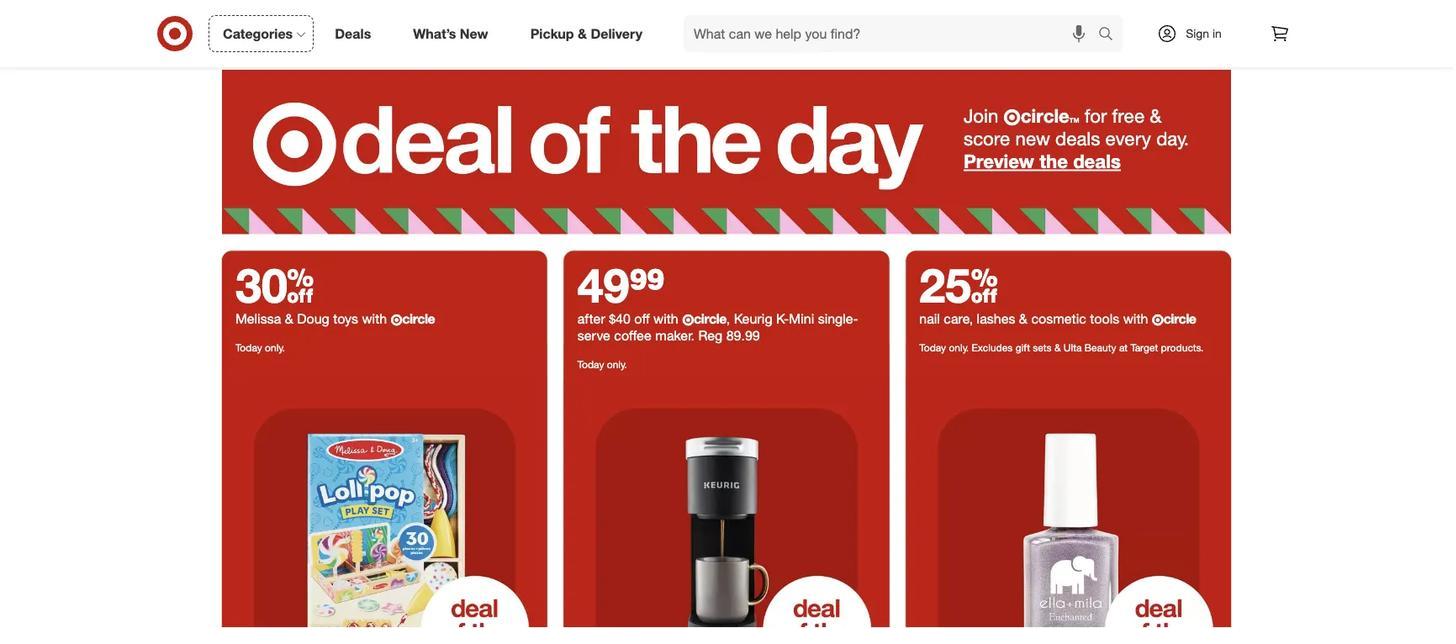 Task type: locate. For each thing, give the bounding box(es) containing it.
pickup & delivery
[[530, 25, 643, 42]]

2 horizontal spatial only.
[[949, 342, 969, 354]]

today
[[235, 342, 262, 354], [919, 342, 946, 354], [577, 358, 604, 371]]

2 horizontal spatial with
[[1123, 311, 1148, 328]]

with up target
[[1123, 311, 1148, 328]]

only. down melissa at left
[[265, 342, 285, 354]]

target deal of the day image
[[222, 70, 1231, 235], [906, 378, 1231, 628], [222, 378, 547, 628]]

1 horizontal spatial today only.
[[577, 358, 627, 371]]

deals link
[[321, 15, 392, 52]]

&
[[578, 25, 587, 42], [1150, 105, 1162, 128], [285, 311, 293, 328], [1019, 311, 1028, 328], [1055, 342, 1061, 354]]

search
[[1091, 27, 1131, 43]]

sign in
[[1186, 26, 1222, 41]]

1 vertical spatial today only.
[[577, 358, 627, 371]]

49 99
[[577, 257, 665, 314]]

maker.
[[655, 328, 695, 344]]

sets
[[1033, 342, 1052, 354]]

today only. down melissa at left
[[235, 342, 285, 354]]

melissa
[[235, 311, 281, 328]]

0 horizontal spatial only.
[[265, 342, 285, 354]]

nail care, lashes & cosmetic tools with
[[919, 311, 1152, 328]]

1 horizontal spatial with
[[653, 311, 678, 328]]

with
[[362, 311, 387, 328], [653, 311, 678, 328], [1123, 311, 1148, 328]]

after
[[577, 311, 605, 328]]

today down serve
[[577, 358, 604, 371]]

& inside for free & score new deals every day. preview the deals
[[1150, 105, 1162, 128]]

today only. down serve
[[577, 358, 627, 371]]

cosmetic
[[1031, 311, 1086, 328]]

$40
[[609, 311, 631, 328]]

& right free
[[1150, 105, 1162, 128]]

,
[[726, 311, 730, 328]]

new
[[460, 25, 488, 42]]

only. for 30
[[265, 342, 285, 354]]

today only.
[[235, 342, 285, 354], [577, 358, 627, 371]]

0 vertical spatial today only.
[[235, 342, 285, 354]]

preview
[[964, 150, 1034, 173]]

in
[[1213, 26, 1222, 41]]

ulta
[[1064, 342, 1082, 354]]

& left ulta
[[1055, 342, 1061, 354]]

with up maker.
[[653, 311, 678, 328]]

for free & score new deals every day. preview the deals
[[964, 105, 1189, 173]]

0 horizontal spatial with
[[362, 311, 387, 328]]

only. down care,
[[949, 342, 969, 354]]

mini
[[789, 311, 814, 328]]

join ◎ circle tm
[[964, 105, 1079, 128]]

categories
[[223, 25, 293, 42]]

today down melissa at left
[[235, 342, 262, 354]]

1 with from the left
[[362, 311, 387, 328]]

today down nail
[[919, 342, 946, 354]]

1 horizontal spatial today
[[577, 358, 604, 371]]

2 horizontal spatial today
[[919, 342, 946, 354]]

deals
[[1055, 128, 1100, 151], [1073, 150, 1121, 173]]

circle for after $40 off with
[[694, 311, 726, 328]]

what's new link
[[399, 15, 509, 52]]

circle
[[1021, 105, 1070, 128], [402, 311, 435, 328], [694, 311, 726, 328], [1164, 311, 1196, 328]]

0 horizontal spatial today only.
[[235, 342, 285, 354]]

nail
[[919, 311, 940, 328]]

sign in link
[[1143, 15, 1248, 52]]

& right pickup
[[578, 25, 587, 42]]

25
[[919, 257, 998, 314]]

only. down coffee
[[607, 358, 627, 371]]

only.
[[265, 342, 285, 354], [949, 342, 969, 354], [607, 358, 627, 371]]

0 horizontal spatial today
[[235, 342, 262, 354]]

coffee
[[614, 328, 652, 344]]

49
[[577, 257, 630, 314]]

melissa & doug toys with
[[235, 311, 391, 328]]

with right toys
[[362, 311, 387, 328]]

, keurig k-mini single- serve coffee maker. reg 89.99
[[577, 311, 859, 344]]

today only. for after
[[577, 358, 627, 371]]

deals
[[335, 25, 371, 42]]

89.99
[[726, 328, 760, 344]]

◎
[[1004, 109, 1021, 127]]

what's new
[[413, 25, 488, 42]]

pickup & delivery link
[[516, 15, 664, 52]]



Task type: vqa. For each thing, say whether or not it's contained in the screenshot.
Keurig
yes



Task type: describe. For each thing, give the bounding box(es) containing it.
3 with from the left
[[1123, 311, 1148, 328]]

target deal of the day image for 30
[[222, 378, 547, 628]]

excludes
[[972, 342, 1013, 354]]

free
[[1112, 105, 1145, 128]]

what's
[[413, 25, 456, 42]]

products.
[[1161, 342, 1204, 354]]

tm
[[1070, 117, 1079, 125]]

categories link
[[209, 15, 314, 52]]

today only. for melissa
[[235, 342, 285, 354]]

deal of the day image
[[564, 378, 889, 628]]

score
[[964, 128, 1010, 151]]

tools
[[1090, 311, 1120, 328]]

sign
[[1186, 26, 1209, 41]]

today only. excludes gift sets & ulta beauty at target products.
[[919, 342, 1204, 354]]

the
[[1040, 150, 1068, 173]]

deals down tm
[[1055, 128, 1100, 151]]

99
[[630, 257, 665, 314]]

day.
[[1156, 128, 1189, 151]]

pickup
[[530, 25, 574, 42]]

care,
[[944, 311, 973, 328]]

target
[[1131, 342, 1158, 354]]

1 horizontal spatial only.
[[607, 358, 627, 371]]

join
[[964, 105, 999, 128]]

serve
[[577, 328, 610, 344]]

& right lashes in the right of the page
[[1019, 311, 1028, 328]]

after $40 off with
[[577, 311, 682, 328]]

at
[[1119, 342, 1128, 354]]

beauty
[[1085, 342, 1116, 354]]

today for 30
[[235, 342, 262, 354]]

2 with from the left
[[653, 311, 678, 328]]

every
[[1106, 128, 1151, 151]]

target deal of the day image for 25
[[906, 378, 1231, 628]]

reg
[[698, 328, 723, 344]]

single-
[[818, 311, 859, 328]]

keurig
[[734, 311, 773, 328]]

delivery
[[591, 25, 643, 42]]

doug
[[297, 311, 329, 328]]

& left "doug"
[[285, 311, 293, 328]]

What can we help you find? suggestions appear below search field
[[684, 15, 1103, 52]]

off
[[634, 311, 650, 328]]

circle for nail care, lashes & cosmetic tools with
[[1164, 311, 1196, 328]]

lashes
[[977, 311, 1015, 328]]

circle for melissa & doug toys with
[[402, 311, 435, 328]]

toys
[[333, 311, 358, 328]]

deals right the
[[1073, 150, 1121, 173]]

search button
[[1091, 15, 1131, 56]]

k-
[[776, 311, 789, 328]]

only. for 25
[[949, 342, 969, 354]]

30
[[235, 257, 314, 314]]

for
[[1085, 105, 1107, 128]]

new
[[1015, 128, 1050, 151]]

today for 25
[[919, 342, 946, 354]]

gift
[[1016, 342, 1030, 354]]



